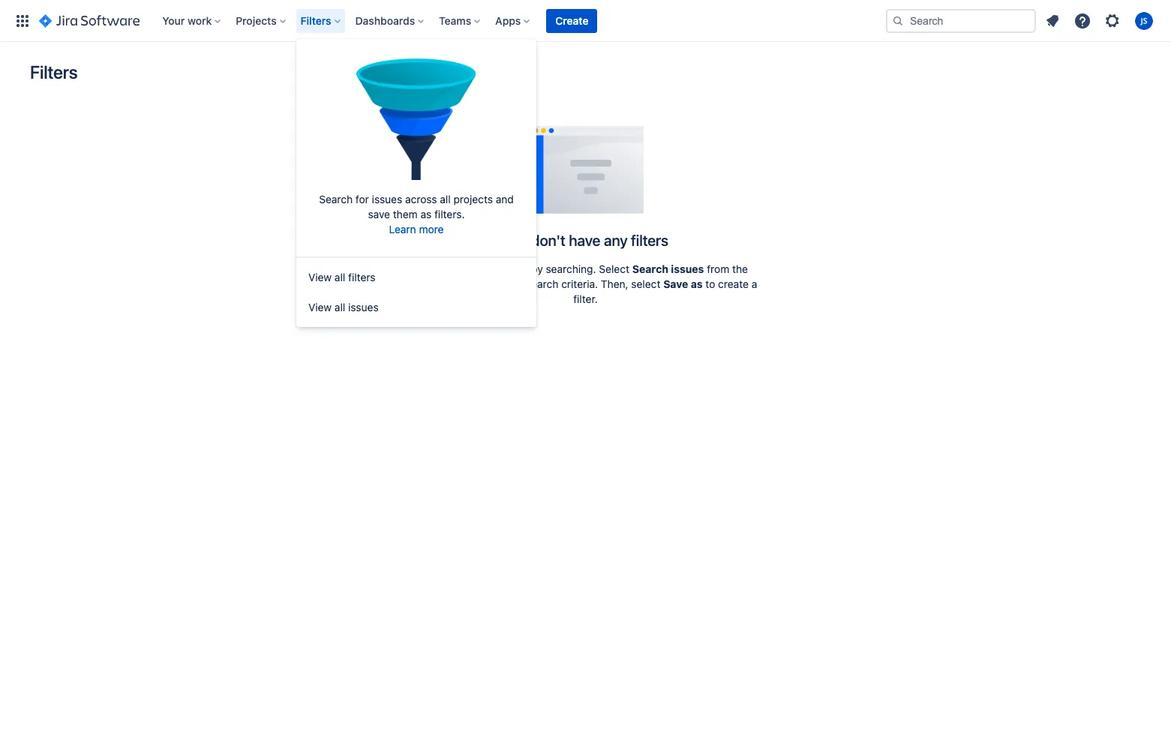 Task type: locate. For each thing, give the bounding box(es) containing it.
0 vertical spatial filters
[[301, 14, 331, 27]]

1 horizontal spatial and
[[496, 193, 514, 206]]

all up filters.
[[440, 193, 451, 206]]

help image
[[1074, 12, 1092, 30]]

by
[[531, 263, 543, 275]]

as down across
[[421, 208, 432, 221]]

learn
[[389, 223, 416, 236]]

0 vertical spatial filters
[[631, 232, 668, 249]]

filters up view all issues
[[348, 271, 376, 284]]

and right projects on the left top
[[496, 193, 514, 206]]

a
[[498, 263, 504, 275], [752, 278, 757, 290]]

you
[[503, 232, 528, 249], [423, 263, 441, 275]]

save
[[663, 278, 688, 290]]

dashboards
[[355, 14, 415, 27]]

view all filters link
[[296, 263, 536, 293]]

all
[[440, 193, 451, 206], [335, 271, 345, 284], [335, 301, 345, 314]]

all down view all filters
[[335, 301, 345, 314]]

create down "the"
[[718, 278, 749, 290]]

select
[[631, 278, 661, 290]]

apps
[[495, 14, 521, 27]]

0 horizontal spatial a
[[498, 263, 504, 275]]

0 horizontal spatial filters
[[348, 271, 376, 284]]

filters down 'appswitcher icon'
[[30, 62, 78, 83]]

create up the enter
[[464, 263, 495, 275]]

1 vertical spatial a
[[752, 278, 757, 290]]

create
[[464, 263, 495, 275], [718, 278, 749, 290]]

1 horizontal spatial create
[[718, 278, 749, 290]]

create inside "to create a filter."
[[718, 278, 749, 290]]

0 horizontal spatial search
[[319, 193, 353, 206]]

view
[[308, 271, 332, 284], [308, 301, 332, 314]]

issues down view all filters
[[348, 301, 379, 314]]

issues for view all issues
[[348, 301, 379, 314]]

any
[[604, 232, 628, 249]]

0 vertical spatial search
[[319, 193, 353, 206]]

projects
[[454, 193, 493, 206]]

a right to
[[752, 278, 757, 290]]

them
[[393, 208, 418, 221]]

search up select
[[632, 263, 669, 275]]

all up view all issues
[[335, 271, 345, 284]]

filter.
[[573, 293, 598, 305]]

filters.
[[434, 208, 465, 221]]

0 horizontal spatial you
[[423, 263, 441, 275]]

1 vertical spatial filters
[[30, 62, 78, 83]]

1 vertical spatial and
[[453, 278, 471, 290]]

and down can
[[453, 278, 471, 290]]

0 vertical spatial as
[[421, 208, 432, 221]]

learn more link
[[389, 223, 444, 236]]

1 vertical spatial search
[[632, 263, 669, 275]]

issues up save as
[[671, 263, 704, 275]]

and
[[496, 193, 514, 206], [453, 278, 471, 290]]

don't
[[531, 232, 566, 249]]

then,
[[601, 278, 628, 290]]

jira software image
[[39, 12, 140, 30], [39, 12, 140, 30]]

0 vertical spatial view
[[308, 271, 332, 284]]

your profile and settings image
[[1135, 12, 1153, 30]]

filters right projects dropdown button
[[301, 14, 331, 27]]

you can create a filter by searching. select search issues
[[423, 263, 704, 275]]

filters
[[301, 14, 331, 27], [30, 62, 78, 83]]

your
[[162, 14, 185, 27]]

1 vertical spatial as
[[691, 278, 703, 290]]

all for filters
[[335, 271, 345, 284]]

issues inside search for issues across all projects and save them as filters. learn more
[[372, 193, 402, 206]]

as inside search for issues across all projects and save them as filters. learn more
[[421, 208, 432, 221]]

you up filter
[[503, 232, 528, 249]]

search image
[[892, 15, 904, 27]]

issues up save
[[372, 193, 402, 206]]

0 vertical spatial all
[[440, 193, 451, 206]]

can
[[444, 263, 462, 275]]

1 vertical spatial view
[[308, 301, 332, 314]]

an image showing that the apps dropdown menu is empty image
[[356, 44, 476, 192]]

0 vertical spatial a
[[498, 263, 504, 275]]

your
[[502, 278, 523, 290]]

0 vertical spatial you
[[503, 232, 528, 249]]

1 vertical spatial filters
[[348, 271, 376, 284]]

0 horizontal spatial filters
[[30, 62, 78, 83]]

issues
[[372, 193, 402, 206], [671, 263, 704, 275], [348, 301, 379, 314]]

1 view from the top
[[308, 271, 332, 284]]

0 horizontal spatial and
[[453, 278, 471, 290]]

enter
[[474, 278, 499, 290]]

banner
[[0, 0, 1171, 42]]

filters right the any
[[631, 232, 668, 249]]

you don't have any filters
[[503, 232, 668, 249]]

your work button
[[158, 9, 227, 33]]

0 vertical spatial issues
[[372, 193, 402, 206]]

1 vertical spatial all
[[335, 271, 345, 284]]

0 horizontal spatial as
[[421, 208, 432, 221]]

for
[[356, 193, 369, 206]]

search inside search for issues across all projects and save them as filters. learn more
[[319, 193, 353, 206]]

1 horizontal spatial search
[[632, 263, 669, 275]]

search
[[319, 193, 353, 206], [632, 263, 669, 275]]

1 vertical spatial you
[[423, 263, 441, 275]]

search left for
[[319, 193, 353, 206]]

you up sidebar
[[423, 263, 441, 275]]

have
[[569, 232, 601, 249]]

1 horizontal spatial filters
[[301, 14, 331, 27]]

view up view all issues
[[308, 271, 332, 284]]

1 vertical spatial create
[[718, 278, 749, 290]]

2 vertical spatial all
[[335, 301, 345, 314]]

as
[[421, 208, 432, 221], [691, 278, 703, 290]]

you for you don't have any filters
[[503, 232, 528, 249]]

view down view all filters
[[308, 301, 332, 314]]

to create a filter.
[[573, 278, 757, 305]]

settings image
[[1104, 12, 1122, 30]]

and inside search for issues across all projects and save them as filters. learn more
[[496, 193, 514, 206]]

as left to
[[691, 278, 703, 290]]

0 vertical spatial create
[[464, 263, 495, 275]]

2 view from the top
[[308, 301, 332, 314]]

a left filter
[[498, 263, 504, 275]]

1 horizontal spatial a
[[752, 278, 757, 290]]

2 vertical spatial issues
[[348, 301, 379, 314]]

banner containing your work
[[0, 0, 1171, 42]]

1 horizontal spatial you
[[503, 232, 528, 249]]

1 horizontal spatial filters
[[631, 232, 668, 249]]

0 vertical spatial and
[[496, 193, 514, 206]]

filters
[[631, 232, 668, 249], [348, 271, 376, 284]]

select
[[599, 263, 630, 275]]

view for view all filters
[[308, 271, 332, 284]]



Task type: vqa. For each thing, say whether or not it's contained in the screenshot.
Order By Updated at left
no



Task type: describe. For each thing, give the bounding box(es) containing it.
dashboards button
[[351, 9, 430, 33]]

save
[[368, 208, 390, 221]]

you for you can create a filter by searching. select search issues
[[423, 263, 441, 275]]

more
[[419, 223, 444, 236]]

search for issues across all projects and save them as filters. learn more
[[319, 193, 514, 236]]

from
[[707, 263, 730, 275]]

1 horizontal spatial as
[[691, 278, 703, 290]]

across
[[405, 193, 437, 206]]

save as
[[663, 278, 703, 290]]

the
[[732, 263, 748, 275]]

issues for search for issues across all projects and save them as filters. learn more
[[372, 193, 402, 206]]

projects
[[236, 14, 277, 27]]

searching.
[[546, 263, 596, 275]]

filters inside filters popup button
[[301, 14, 331, 27]]

primary element
[[9, 0, 886, 42]]

Search field
[[886, 9, 1036, 33]]

teams
[[439, 14, 471, 27]]

filter
[[506, 263, 528, 275]]

from the sidebar and enter your search criteria. then, select
[[414, 263, 748, 290]]

sidebar
[[414, 278, 450, 290]]

view for view all issues
[[308, 301, 332, 314]]

all for issues
[[335, 301, 345, 314]]

view all issues link
[[296, 293, 536, 323]]

0 horizontal spatial create
[[464, 263, 495, 275]]

create button
[[546, 9, 598, 33]]

to
[[706, 278, 715, 290]]

apps button
[[491, 9, 536, 33]]

search
[[526, 278, 559, 290]]

your work
[[162, 14, 212, 27]]

a inside "to create a filter."
[[752, 278, 757, 290]]

appswitcher icon image
[[14, 12, 32, 30]]

teams button
[[435, 9, 486, 33]]

view all issues
[[308, 301, 379, 314]]

filters button
[[296, 9, 346, 33]]

1 vertical spatial issues
[[671, 263, 704, 275]]

create
[[555, 14, 589, 27]]

and inside from the sidebar and enter your search criteria. then, select
[[453, 278, 471, 290]]

work
[[188, 14, 212, 27]]

criteria.
[[561, 278, 598, 290]]

notifications image
[[1044, 12, 1062, 30]]

projects button
[[231, 9, 292, 33]]

view all filters
[[308, 271, 376, 284]]

all inside search for issues across all projects and save them as filters. learn more
[[440, 193, 451, 206]]



